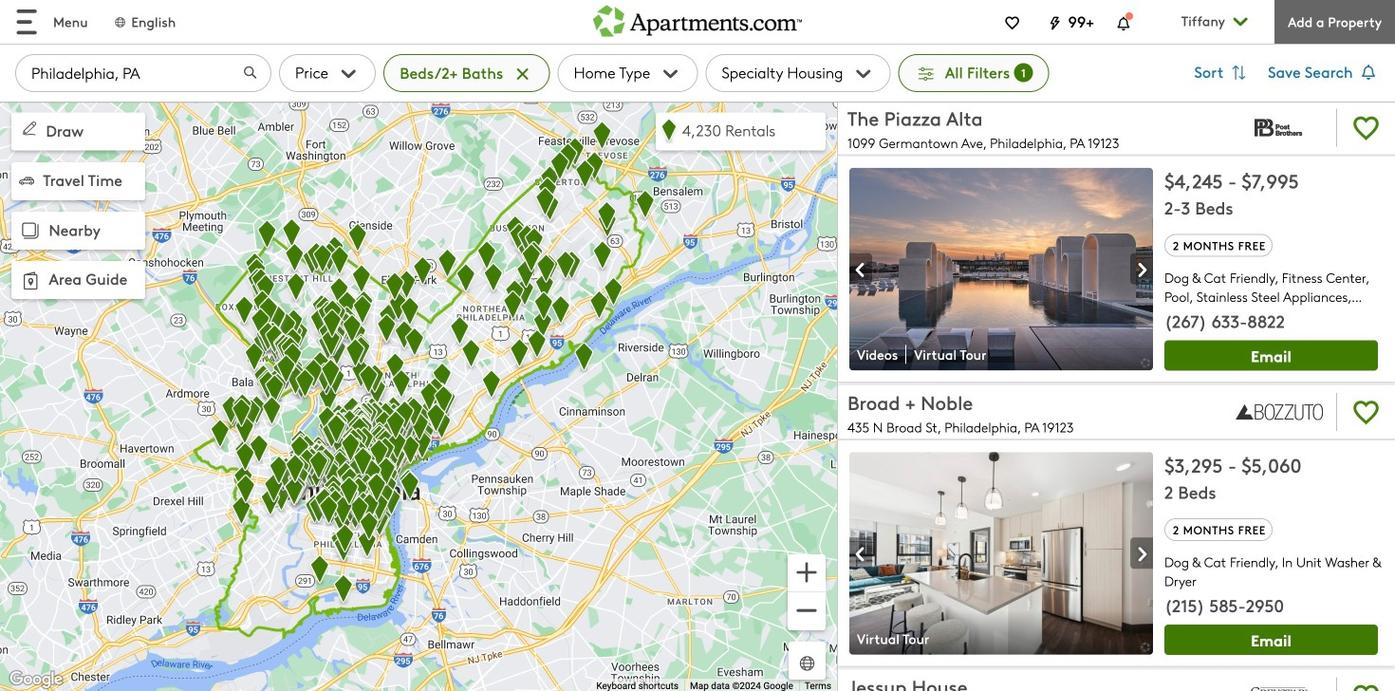 Task type: describe. For each thing, give the bounding box(es) containing it.
building photo - the piazza alta image
[[850, 168, 1153, 370]]

post brothers image
[[1234, 105, 1325, 151]]

map region
[[0, 101, 837, 691]]

1 margin image from the top
[[17, 217, 44, 244]]

building photo - broad + noble image
[[850, 452, 1153, 655]]

google image
[[5, 667, 67, 691]]



Task type: vqa. For each thing, say whether or not it's contained in the screenshot.
Townhomes inside "link"
no



Task type: locate. For each thing, give the bounding box(es) containing it.
margin image
[[19, 118, 40, 139], [19, 173, 34, 188]]

margin image
[[17, 217, 44, 244], [17, 267, 44, 294]]

satellite view image
[[797, 653, 818, 675]]

0 vertical spatial margin image
[[19, 118, 40, 139]]

0 vertical spatial margin image
[[17, 217, 44, 244]]

apartments.com logo image
[[593, 0, 802, 37]]

Location or Point of Interest text field
[[15, 54, 272, 92]]

1 vertical spatial margin image
[[19, 173, 34, 188]]

1 margin image from the top
[[19, 118, 40, 139]]

2 margin image from the top
[[19, 173, 34, 188]]

2 margin image from the top
[[17, 267, 44, 294]]

1 vertical spatial margin image
[[17, 267, 44, 294]]

placard image image
[[850, 254, 872, 286], [1131, 254, 1153, 286], [850, 539, 872, 570], [1131, 539, 1153, 570]]



